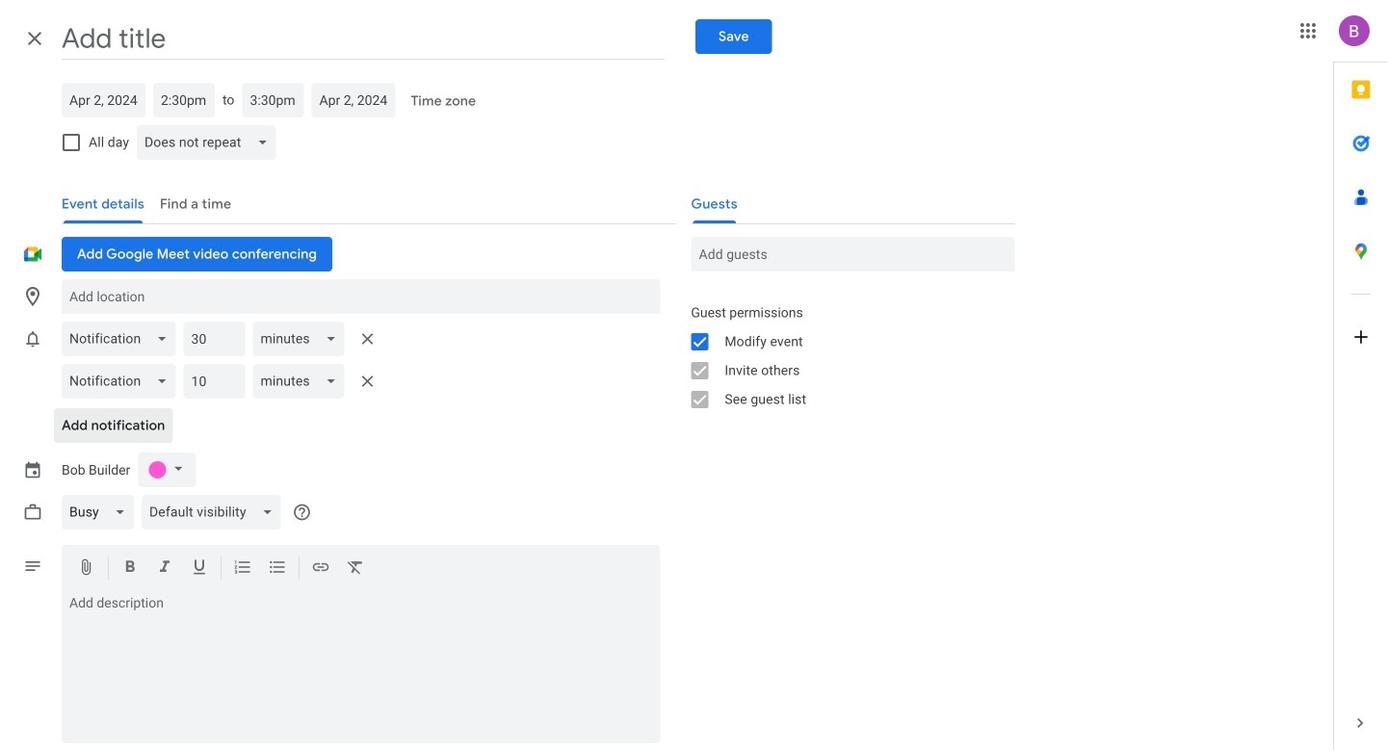 Task type: locate. For each thing, give the bounding box(es) containing it.
1 minutes in advance for notification number field from the top
[[191, 322, 237, 357]]

Add location text field
[[69, 279, 653, 314]]

bulleted list image
[[268, 558, 287, 581]]

minutes in advance for notification number field inside 30 minutes before element
[[191, 322, 237, 357]]

tab list
[[1335, 63, 1388, 697]]

Title text field
[[62, 17, 665, 60]]

minutes in advance for notification number field down 30 minutes before element at the top left of page
[[191, 364, 237, 399]]

Start time text field
[[161, 83, 207, 118]]

numbered list image
[[233, 558, 252, 581]]

italic image
[[155, 558, 174, 581]]

minutes in advance for notification number field inside the 10 minutes before 'element'
[[191, 364, 237, 399]]

notifications element
[[62, 316, 383, 405]]

0 vertical spatial minutes in advance for notification number field
[[191, 322, 237, 357]]

None field
[[137, 119, 284, 166], [62, 316, 183, 362], [253, 316, 352, 362], [62, 358, 183, 405], [253, 358, 352, 405], [62, 490, 141, 536], [141, 490, 289, 536], [137, 119, 284, 166], [62, 316, 183, 362], [253, 316, 352, 362], [62, 358, 183, 405], [253, 358, 352, 405], [62, 490, 141, 536], [141, 490, 289, 536]]

1 vertical spatial minutes in advance for notification number field
[[191, 364, 237, 399]]

Minutes in advance for notification number field
[[191, 322, 237, 357], [191, 364, 237, 399]]

2 minutes in advance for notification number field from the top
[[191, 364, 237, 399]]

End time text field
[[250, 83, 296, 118]]

minutes in advance for notification number field up the 10 minutes before 'element'
[[191, 322, 237, 357]]

30 minutes before element
[[62, 316, 383, 362]]

group
[[676, 299, 1015, 414]]



Task type: vqa. For each thing, say whether or not it's contained in the screenshot.
Tasks Sidebar image
no



Task type: describe. For each thing, give the bounding box(es) containing it.
minutes in advance for notification number field for the 10 minutes before 'element'
[[191, 364, 237, 399]]

formatting options toolbar
[[62, 545, 660, 592]]

Description text field
[[62, 596, 660, 740]]

10 minutes before element
[[62, 358, 383, 405]]

remove formatting image
[[346, 558, 365, 581]]

Guests text field
[[699, 237, 1007, 272]]

underline image
[[190, 558, 209, 581]]

minutes in advance for notification number field for 30 minutes before element at the top left of page
[[191, 322, 237, 357]]

End date text field
[[319, 83, 388, 118]]

bold image
[[120, 558, 140, 581]]

insert link image
[[311, 558, 331, 581]]

Start date text field
[[69, 83, 138, 118]]



